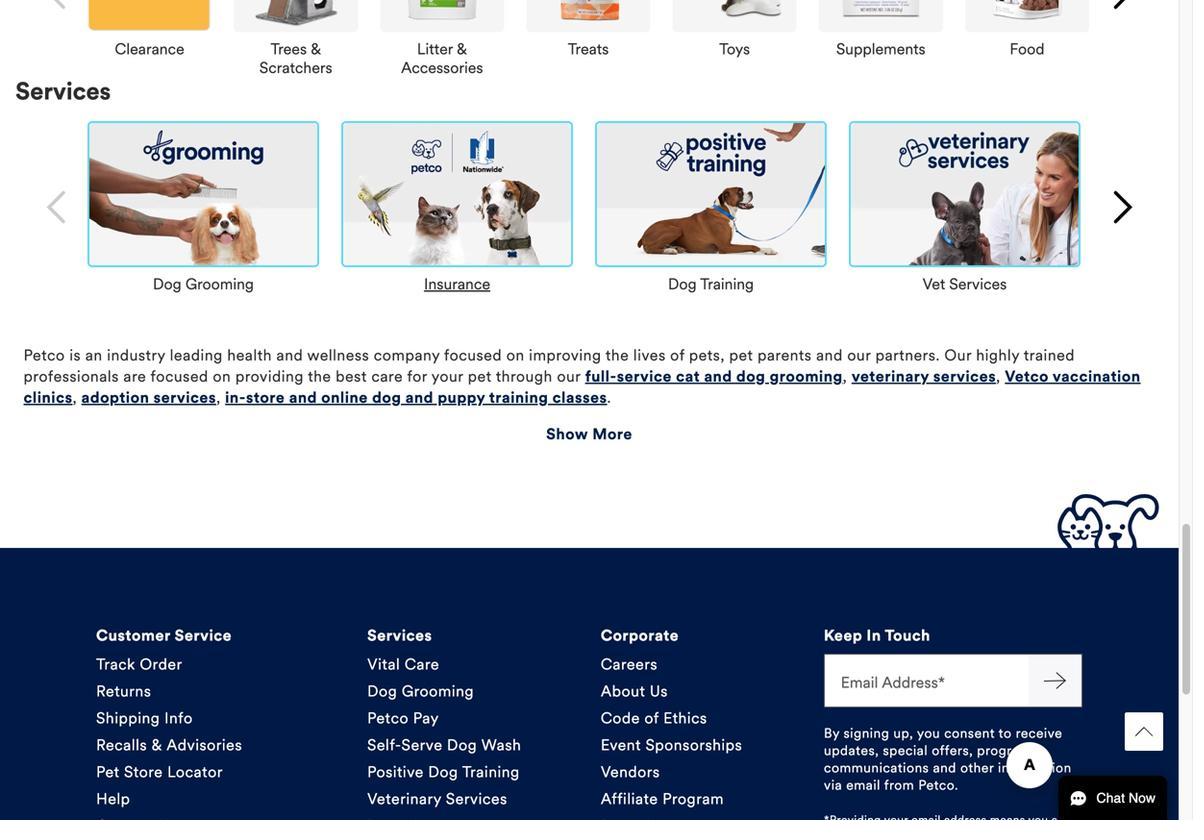 Task type: vqa. For each thing, say whether or not it's contained in the screenshot.
right A
no



Task type: locate. For each thing, give the bounding box(es) containing it.
1 horizontal spatial grooming
[[402, 682, 474, 701]]

recalls
[[96, 736, 147, 755]]

wash
[[482, 736, 522, 755]]

&
[[311, 40, 321, 59], [457, 40, 467, 59], [152, 736, 163, 755]]

, left 'veterinary'
[[843, 367, 848, 386]]

of down us
[[645, 709, 659, 728]]

and
[[277, 346, 303, 365], [817, 346, 843, 365], [704, 367, 733, 386], [289, 388, 317, 407], [406, 388, 434, 407], [933, 760, 957, 777]]

recalls & advisories link
[[96, 736, 242, 755]]

careers about us code of ethics event sponsorships vendors affiliate program
[[601, 655, 743, 809]]

2 horizontal spatial &
[[457, 40, 467, 59]]

training
[[700, 275, 754, 294], [462, 763, 520, 782]]

0 vertical spatial services
[[934, 367, 996, 386]]

& right trees
[[311, 40, 321, 59]]

and up petco.
[[933, 760, 957, 777]]

focused up the your
[[444, 346, 502, 365]]

None email field
[[824, 654, 1029, 708]]

& up pet store locator 'link'
[[152, 736, 163, 755]]

0 horizontal spatial dog
[[372, 388, 402, 407]]

in-
[[225, 388, 246, 407]]

by
[[824, 725, 840, 742]]

health
[[227, 346, 272, 365]]

0 horizontal spatial of
[[645, 709, 659, 728]]

services inside vet services link
[[950, 275, 1007, 294]]

services down the leading
[[154, 388, 216, 407]]

0 vertical spatial training
[[700, 275, 754, 294]]

show more
[[546, 425, 633, 444]]

on
[[507, 346, 525, 365], [213, 367, 231, 386]]

dog grooming link down care
[[367, 682, 474, 701]]

0 horizontal spatial services
[[154, 388, 216, 407]]

petco inside vital care dog grooming petco pay self-serve dog wash positive dog training veterinary services
[[367, 709, 409, 728]]

full-
[[585, 367, 617, 386]]

styled arrow button link
[[1125, 713, 1164, 751]]

1 vertical spatial the
[[308, 367, 331, 386]]

0 horizontal spatial pet
[[468, 367, 492, 386]]

cat
[[676, 367, 700, 386]]

supplements
[[837, 40, 926, 59]]

dog grooming link up the leading
[[153, 268, 254, 294]]

puppy
[[438, 388, 485, 407]]

other
[[961, 760, 994, 777]]

positive
[[367, 763, 424, 782]]

0 vertical spatial focused
[[444, 346, 502, 365]]

email
[[847, 777, 881, 794]]

service
[[175, 626, 232, 645]]

grooming
[[185, 275, 254, 294], [402, 682, 474, 701]]

pet right pets,
[[730, 346, 753, 365]]

leading
[[170, 346, 223, 365]]

our down improving
[[557, 367, 581, 386]]

grooming up pay
[[402, 682, 474, 701]]

vendors
[[601, 763, 660, 782]]

sponsorships
[[646, 736, 743, 755]]

of up cat
[[671, 346, 685, 365]]

1 vertical spatial pet
[[468, 367, 492, 386]]

services down our
[[934, 367, 996, 386]]

0 vertical spatial of
[[671, 346, 685, 365]]

via
[[824, 777, 843, 794]]

track order link
[[96, 655, 182, 674]]

an
[[85, 346, 103, 365]]

1 vertical spatial on
[[213, 367, 231, 386]]

0 horizontal spatial our
[[557, 367, 581, 386]]

dog down care
[[372, 388, 402, 407]]

1 horizontal spatial services
[[934, 367, 996, 386]]

clearance
[[115, 40, 184, 59]]

dog grooming
[[153, 275, 254, 294]]

providing
[[235, 367, 304, 386]]

the down wellness
[[308, 367, 331, 386]]

scroll to top image
[[1136, 723, 1153, 741]]

1 vertical spatial dog grooming link
[[367, 682, 474, 701]]

the
[[606, 346, 629, 365], [308, 367, 331, 386]]

1 vertical spatial grooming
[[402, 682, 474, 701]]

grooming up the leading
[[185, 275, 254, 294]]

training down wash
[[462, 763, 520, 782]]

your
[[432, 367, 464, 386]]

0 vertical spatial petco
[[24, 346, 65, 365]]

0 horizontal spatial dog grooming link
[[153, 268, 254, 294]]

of inside careers about us code of ethics event sponsorships vendors affiliate program
[[645, 709, 659, 728]]

and down pets,
[[704, 367, 733, 386]]

professionals
[[24, 367, 119, 386]]

& inside 'litter & accessories'
[[457, 40, 467, 59]]

the up full-
[[606, 346, 629, 365]]

0 horizontal spatial petco
[[24, 346, 65, 365]]

dog down 'parents'
[[737, 367, 766, 386]]

1 vertical spatial services
[[154, 388, 216, 407]]

1 vertical spatial of
[[645, 709, 659, 728]]

litter & accessories
[[401, 40, 483, 77]]

0 horizontal spatial training
[[462, 763, 520, 782]]

us
[[650, 682, 668, 701]]

0 vertical spatial dog grooming link
[[153, 268, 254, 294]]

trees & scratchers link
[[234, 32, 358, 77]]

in
[[867, 626, 882, 645]]

offers,
[[932, 742, 974, 759]]

information
[[998, 760, 1072, 777]]

& inside track order returns shipping info recalls & advisories pet store locator help
[[152, 736, 163, 755]]

corporate
[[601, 626, 679, 645]]

0 horizontal spatial &
[[152, 736, 163, 755]]

1 horizontal spatial the
[[606, 346, 629, 365]]

event
[[601, 736, 641, 755]]

pet store locator link
[[96, 763, 223, 782]]

help
[[96, 790, 130, 809]]

.
[[607, 388, 612, 407]]

1 horizontal spatial on
[[507, 346, 525, 365]]

1 vertical spatial petco
[[367, 709, 409, 728]]

adoption services link
[[81, 388, 216, 407]]

vendors link
[[601, 763, 660, 782]]

0 vertical spatial on
[[507, 346, 525, 365]]

0 vertical spatial our
[[848, 346, 871, 365]]

petco left is
[[24, 346, 65, 365]]

& inside trees & scratchers
[[311, 40, 321, 59]]

, down highly
[[996, 367, 1001, 386]]

>
[[1117, 195, 1127, 219]]

receive
[[1016, 725, 1063, 742]]

& right litter
[[457, 40, 467, 59]]

of inside 'petco is an industry leading health and wellness company focused on improving the lives of pets, pet parents and our partners. our highly trained professionals are focused on providing the best care for your pet through our'
[[671, 346, 685, 365]]

toys link
[[720, 32, 750, 59]]

on up 'in-'
[[213, 367, 231, 386]]

1 vertical spatial our
[[557, 367, 581, 386]]

1 horizontal spatial dog grooming link
[[367, 682, 474, 701]]

1 horizontal spatial dog
[[737, 367, 766, 386]]

full-service cat and dog grooming , veterinary services ,
[[585, 367, 1005, 386]]

dog
[[737, 367, 766, 386], [372, 388, 402, 407]]

1 horizontal spatial pet
[[730, 346, 753, 365]]

pet up puppy
[[468, 367, 492, 386]]

training inside vital care dog grooming petco pay self-serve dog wash positive dog training veterinary services
[[462, 763, 520, 782]]

1 vertical spatial focused
[[151, 367, 208, 386]]

grooming
[[770, 367, 843, 386]]

training up pets,
[[700, 275, 754, 294]]

1 horizontal spatial petco
[[367, 709, 409, 728]]

keep
[[824, 626, 863, 645]]

about
[[601, 682, 646, 701]]

treats link
[[568, 32, 609, 59]]

petco inside 'petco is an industry leading health and wellness company focused on improving the lives of pets, pet parents and our partners. our highly trained professionals are focused on providing the best care for your pet through our'
[[24, 346, 65, 365]]

trained
[[1024, 346, 1075, 365]]

pet
[[730, 346, 753, 365], [468, 367, 492, 386]]

1 horizontal spatial &
[[311, 40, 321, 59]]

trees
[[271, 40, 307, 59]]

focused down the leading
[[151, 367, 208, 386]]

touch
[[885, 626, 931, 645]]

and up providing
[[277, 346, 303, 365]]

affiliate program link
[[601, 790, 724, 809]]

dog up the leading
[[153, 275, 182, 294]]

0 vertical spatial pet
[[730, 346, 753, 365]]

up,
[[894, 725, 914, 742]]

0 vertical spatial grooming
[[185, 275, 254, 294]]

on up the through
[[507, 346, 525, 365]]

locator
[[167, 763, 223, 782]]

dog up pets,
[[668, 275, 697, 294]]

our up 'veterinary'
[[848, 346, 871, 365]]

company
[[374, 346, 440, 365]]

1 vertical spatial training
[[462, 763, 520, 782]]

training
[[489, 388, 549, 407]]

1 horizontal spatial of
[[671, 346, 685, 365]]

services
[[15, 76, 111, 106], [950, 275, 1007, 294], [367, 626, 432, 645], [446, 790, 508, 809]]

shipping info link
[[96, 709, 193, 728]]

1 vertical spatial dog
[[372, 388, 402, 407]]

of
[[671, 346, 685, 365], [645, 709, 659, 728]]

partners.
[[876, 346, 940, 365]]

0 horizontal spatial the
[[308, 367, 331, 386]]

our
[[848, 346, 871, 365], [557, 367, 581, 386]]

help link
[[96, 790, 130, 809]]

petco up self-
[[367, 709, 409, 728]]



Task type: describe. For each thing, give the bounding box(es) containing it.
show
[[546, 425, 589, 444]]

dog training link
[[668, 268, 754, 294]]

pets,
[[689, 346, 725, 365]]

returns
[[96, 682, 151, 701]]

is
[[69, 346, 81, 365]]

vet
[[923, 275, 946, 294]]

lives
[[634, 346, 666, 365]]

vital
[[367, 655, 400, 674]]

dog training
[[668, 275, 754, 294]]

affiliate
[[601, 790, 658, 809]]

& for trees
[[311, 40, 321, 59]]

advisories
[[166, 736, 242, 755]]

store
[[246, 388, 285, 407]]

toys
[[720, 40, 750, 59]]

industry
[[107, 346, 165, 365]]

accessories
[[401, 58, 483, 77]]

and down 'for'
[[406, 388, 434, 407]]

& for litter
[[457, 40, 467, 59]]

program
[[663, 790, 724, 809]]

1 horizontal spatial training
[[700, 275, 754, 294]]

and inside by signing up, you consent to receive updates, special offers, program communications and other information via email from petco.
[[933, 760, 957, 777]]

vetco
[[1005, 367, 1049, 386]]

more
[[593, 425, 633, 444]]

from
[[885, 777, 915, 794]]

dog inside dog training link
[[668, 275, 697, 294]]

returns link
[[96, 682, 151, 701]]

food
[[1010, 40, 1045, 59]]

veterinary
[[852, 367, 930, 386]]

serve
[[402, 736, 443, 755]]

show more button
[[546, 424, 633, 445]]

submit email address image
[[1044, 669, 1067, 692]]

and up grooming
[[817, 346, 843, 365]]

petco is an industry leading health and wellness company focused on improving the lives of pets, pet parents and our partners. our highly trained professionals are focused on providing the best care for your pet through our
[[24, 346, 1075, 386]]

food link
[[1010, 32, 1045, 59]]

to
[[999, 725, 1012, 742]]

0 vertical spatial the
[[606, 346, 629, 365]]

vaccination
[[1053, 367, 1141, 386]]

petco pay link
[[367, 709, 439, 728]]

vet services
[[923, 275, 1007, 294]]

services inside vital care dog grooming petco pay self-serve dog wash positive dog training veterinary services
[[446, 790, 508, 809]]

communications
[[824, 760, 929, 777]]

info
[[164, 709, 193, 728]]

supplements link
[[837, 32, 926, 59]]

special
[[883, 742, 928, 759]]

treats
[[568, 40, 609, 59]]

parents
[[758, 346, 812, 365]]

arrow right 12 button
[[1029, 654, 1083, 708]]

dog down self-serve dog wash link
[[428, 763, 458, 782]]

0 horizontal spatial focused
[[151, 367, 208, 386]]

vital care link
[[367, 655, 440, 674]]

improving
[[529, 346, 602, 365]]

in-store and online dog and puppy training classes link
[[225, 388, 607, 407]]

positive dog training link
[[367, 763, 520, 782]]

scratchers
[[259, 58, 332, 77]]

insurance
[[424, 275, 490, 294]]

0 vertical spatial dog
[[737, 367, 766, 386]]

shipping
[[96, 709, 160, 728]]

dog down vital
[[367, 682, 397, 701]]

, left 'in-'
[[216, 388, 221, 407]]

and right store
[[289, 388, 317, 407]]

careers link
[[601, 655, 658, 674]]

keep in touch
[[824, 626, 931, 645]]

self-
[[367, 736, 402, 755]]

trees & scratchers
[[259, 40, 332, 77]]

grooming inside vital care dog grooming petco pay self-serve dog wash positive dog training veterinary services
[[402, 682, 474, 701]]

1 horizontal spatial focused
[[444, 346, 502, 365]]

classes
[[553, 388, 607, 407]]

clinics
[[24, 388, 73, 407]]

order
[[140, 655, 182, 674]]

for
[[407, 367, 428, 386]]

< button
[[31, 181, 84, 234]]

> button
[[1095, 181, 1148, 234]]

about us link
[[601, 682, 668, 701]]

0 horizontal spatial on
[[213, 367, 231, 386]]

highly
[[977, 346, 1020, 365]]

code
[[601, 709, 640, 728]]

are
[[124, 367, 146, 386]]

track order returns shipping info recalls & advisories pet store locator help
[[96, 655, 242, 809]]

pay
[[413, 709, 439, 728]]

, down professionals
[[73, 388, 77, 407]]

updates,
[[824, 742, 879, 759]]

0 horizontal spatial grooming
[[185, 275, 254, 294]]

code of ethics link
[[601, 709, 708, 728]]

program
[[977, 742, 1032, 759]]

our
[[945, 346, 972, 365]]

1 horizontal spatial our
[[848, 346, 871, 365]]

customer service
[[96, 626, 232, 645]]

customer
[[96, 626, 171, 645]]

track
[[96, 655, 135, 674]]

careers
[[601, 655, 658, 674]]

store
[[124, 763, 163, 782]]

dog up positive dog training link
[[447, 736, 477, 755]]

best
[[336, 367, 367, 386]]

online
[[321, 388, 368, 407]]

litter
[[417, 40, 453, 59]]

service
[[617, 367, 672, 386]]



